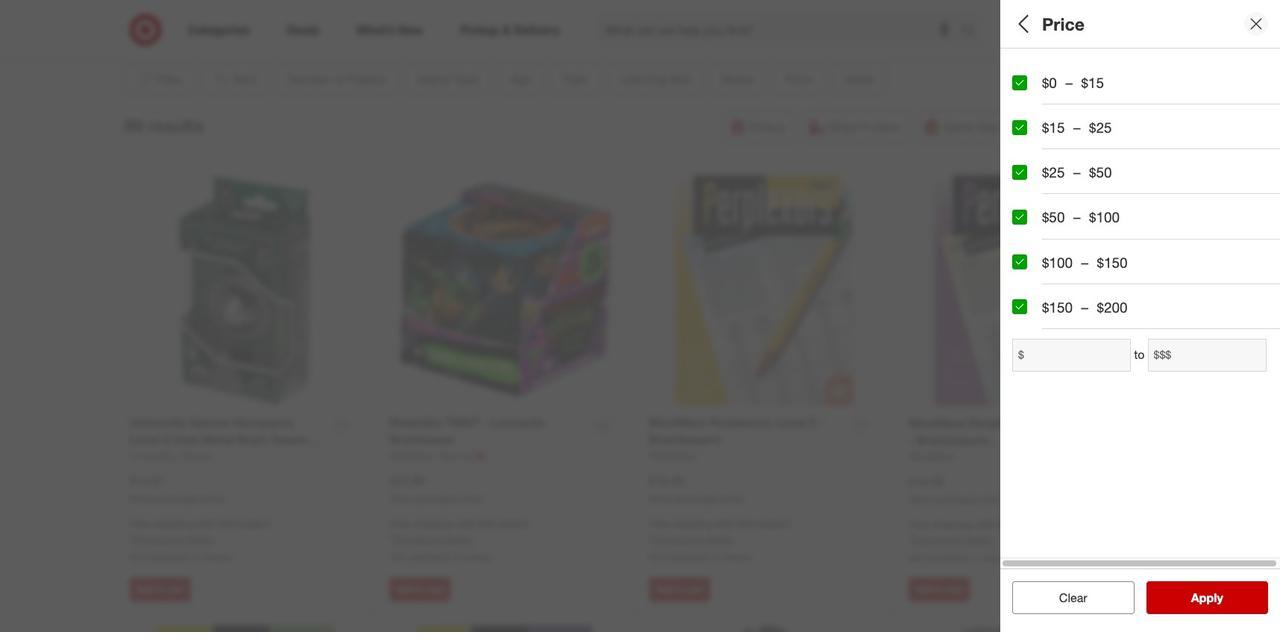 Task type: vqa. For each thing, say whether or not it's contained in the screenshot.
the top Eligible
no



Task type: locate. For each thing, give the bounding box(es) containing it.
learning skill coding; creative thinking; creativity; fine motor skills; gr
[[1013, 268, 1281, 300]]

$25  –  $50 checkbox
[[1013, 165, 1028, 180]]

$25 up 'adult'
[[1043, 164, 1066, 181]]

0 vertical spatial $15
[[1082, 74, 1105, 91]]

fine
[[1189, 287, 1209, 300]]

1 vertical spatial price
[[1013, 372, 1048, 389]]

0 horizontal spatial $150
[[1043, 298, 1073, 316]]

results right see at the right of page
[[1201, 590, 1240, 605]]

1 vertical spatial $150
[[1043, 298, 1073, 316]]

0 horizontal spatial type
[[1013, 215, 1044, 233]]

0 vertical spatial results
[[148, 115, 204, 136]]

$100 up brainteasers at top right
[[1090, 209, 1120, 226]]

1 horizontal spatial $100
[[1090, 209, 1120, 226]]

1 clear from the left
[[1052, 590, 1081, 605]]

brainteasers
[[1083, 235, 1142, 247]]

$25.99 when purchased online
[[390, 473, 484, 504]]

motor
[[1212, 287, 1240, 300]]

games; inside the game type classic games; creative games
[[1050, 130, 1086, 143]]

free shipping with $35 orders* * exclusions apply. not available in stores
[[130, 518, 272, 564], [390, 518, 532, 564], [649, 518, 792, 564], [909, 518, 1051, 564]]

available
[[150, 551, 190, 564], [409, 551, 450, 564], [669, 551, 710, 564], [929, 552, 969, 564]]

adult
[[1039, 182, 1064, 195]]

1 horizontal spatial $50
[[1090, 164, 1113, 181]]

when
[[130, 493, 153, 504], [390, 493, 413, 504], [649, 493, 673, 504], [909, 494, 932, 505]]

creative
[[1089, 130, 1128, 143], [1053, 287, 1091, 300]]

creative down the skill
[[1053, 287, 1091, 300]]

price inside dialog
[[1043, 13, 1085, 34]]

shipping
[[153, 518, 193, 530], [413, 518, 453, 530], [673, 518, 713, 530], [933, 518, 973, 531]]

games
[[1130, 130, 1164, 143]]

board
[[1013, 235, 1041, 247]]

0 horizontal spatial $16.95 when purchased online
[[649, 473, 744, 504]]

$150 up brand
[[1043, 298, 1073, 316]]

games;
[[1050, 130, 1086, 143], [1044, 235, 1081, 247]]

0 horizontal spatial $15
[[1043, 119, 1066, 136]]

not
[[130, 551, 147, 564], [390, 551, 406, 564], [649, 551, 666, 564], [909, 552, 926, 564]]

creative left games at right
[[1089, 130, 1128, 143]]

2 clear from the left
[[1060, 590, 1088, 605]]

clear inside price dialog
[[1060, 590, 1088, 605]]

orders*
[[238, 518, 272, 530], [498, 518, 532, 530], [758, 518, 792, 530], [1018, 518, 1051, 531]]

$35
[[219, 518, 235, 530], [478, 518, 495, 530], [738, 518, 755, 530], [998, 518, 1015, 531]]

apply.
[[186, 533, 214, 546], [446, 533, 474, 546], [706, 533, 734, 546], [966, 534, 994, 547]]

games; up $25  –  $50
[[1050, 130, 1086, 143]]

number of players 1; 2
[[1013, 59, 1138, 91]]

$25 left games at right
[[1090, 119, 1113, 136]]

results inside 'see results' button
[[1201, 590, 1240, 605]]

0 vertical spatial price
[[1043, 13, 1085, 34]]

$150 down brainteasers at top right
[[1098, 253, 1128, 271]]

1 vertical spatial results
[[1201, 590, 1240, 605]]

all
[[1084, 590, 1096, 605]]

0 horizontal spatial $25
[[1043, 164, 1066, 181]]

clear inside all filters 'dialog'
[[1052, 590, 1081, 605]]

1 vertical spatial type
[[1013, 215, 1044, 233]]

1 horizontal spatial $16.95
[[909, 474, 945, 489]]

chuckle
[[1167, 339, 1205, 352]]

filters
[[1038, 13, 1085, 34]]

*
[[130, 533, 134, 546], [390, 533, 393, 546], [649, 533, 653, 546], [909, 534, 913, 547]]

$25  –  $50
[[1043, 164, 1113, 181]]

1 horizontal spatial type
[[1057, 111, 1088, 128]]

price
[[1043, 13, 1085, 34], [1013, 372, 1048, 389]]

0 horizontal spatial results
[[148, 115, 204, 136]]

$15 right $0
[[1082, 74, 1105, 91]]

type
[[1057, 111, 1088, 128], [1013, 215, 1044, 233]]

What can we help you find? suggestions appear below search field
[[597, 13, 966, 46]]

skills;
[[1242, 287, 1270, 300]]

$15 right $15  –  $25 option
[[1043, 119, 1066, 136]]

all filters dialog
[[1001, 0, 1281, 632]]

$50
[[1090, 164, 1113, 181], [1043, 209, 1066, 226]]

skill
[[1076, 268, 1104, 285]]

1 horizontal spatial $25
[[1090, 119, 1113, 136]]

$16.95
[[649, 473, 685, 488], [909, 474, 945, 489]]

1 horizontal spatial results
[[1201, 590, 1240, 605]]

free
[[130, 518, 151, 530], [390, 518, 410, 530], [649, 518, 670, 530], [909, 518, 930, 531]]

apply
[[1192, 590, 1224, 605]]

$150  –  $200
[[1043, 298, 1128, 316]]

clear for clear all
[[1052, 590, 1081, 605]]

exclusions apply. button
[[134, 532, 214, 547], [393, 532, 474, 547], [653, 532, 734, 547], [913, 533, 994, 548]]

type up board
[[1013, 215, 1044, 233]]

online inside $14.87 when purchased online
[[201, 493, 225, 504]]

search button
[[955, 13, 991, 49]]

None text field
[[1013, 339, 1132, 372]]

$14.87 when purchased online
[[130, 473, 225, 504]]

None text field
[[1148, 339, 1267, 372]]

roar;
[[1217, 339, 1242, 352]]

in inside brand alice in wonderland; bepuzzled; chuckle & roar; educatio
[[1039, 339, 1047, 352]]

with
[[196, 518, 216, 530], [456, 518, 475, 530], [716, 518, 735, 530], [976, 518, 995, 531]]

$50 down 'adult'
[[1043, 209, 1066, 226]]

in
[[1039, 339, 1047, 352], [193, 551, 201, 564], [453, 551, 461, 564], [712, 551, 721, 564], [972, 552, 980, 564]]

0 horizontal spatial $100
[[1043, 253, 1073, 271]]

0 vertical spatial type
[[1057, 111, 1088, 128]]

$50 down the game type classic games; creative games
[[1090, 164, 1113, 181]]

$16.95 when purchased online
[[649, 473, 744, 504], [909, 474, 1004, 505]]

type down the $0  –  $15
[[1057, 111, 1088, 128]]

gr
[[1273, 287, 1281, 300]]

purchased inside $14.87 when purchased online
[[156, 493, 198, 504]]

brand alice in wonderland; bepuzzled; chuckle & roar; educatio
[[1013, 320, 1281, 352]]

0 vertical spatial $25
[[1090, 119, 1113, 136]]

$100
[[1090, 209, 1120, 226], [1043, 253, 1073, 271]]

$15
[[1082, 74, 1105, 91], [1043, 119, 1066, 136]]

search
[[955, 24, 991, 39]]

purchased inside $25.99 when purchased online
[[415, 493, 458, 504]]

online
[[201, 493, 225, 504], [460, 493, 484, 504], [720, 493, 744, 504], [980, 494, 1004, 505]]

creativity;
[[1139, 287, 1186, 300]]

all filters
[[1013, 13, 1085, 34]]

99
[[124, 115, 143, 136]]

clear all button
[[1013, 581, 1135, 614]]

1 vertical spatial $25
[[1043, 164, 1066, 181]]

see
[[1176, 590, 1198, 605]]

results for 99 results
[[148, 115, 204, 136]]

apply button
[[1147, 581, 1269, 614]]

$100 left the skill
[[1043, 253, 1073, 271]]

type inside the game type classic games; creative games
[[1057, 111, 1088, 128]]

game
[[1013, 111, 1053, 128]]

clear
[[1052, 590, 1081, 605], [1060, 590, 1088, 605]]

games; down $50  –  $100
[[1044, 235, 1081, 247]]

1 horizontal spatial $150
[[1098, 253, 1128, 271]]

0 vertical spatial games;
[[1050, 130, 1086, 143]]

results
[[148, 115, 204, 136], [1201, 590, 1240, 605]]

$25
[[1090, 119, 1113, 136], [1043, 164, 1066, 181]]

1 vertical spatial games;
[[1044, 235, 1081, 247]]

1 vertical spatial creative
[[1053, 287, 1091, 300]]

0 vertical spatial $150
[[1098, 253, 1128, 271]]

purchased
[[156, 493, 198, 504], [415, 493, 458, 504], [675, 493, 718, 504], [935, 494, 978, 505]]

thinking;
[[1094, 287, 1137, 300]]

$150
[[1098, 253, 1128, 271], [1043, 298, 1073, 316]]

price down alice
[[1013, 372, 1048, 389]]

0 vertical spatial creative
[[1089, 130, 1128, 143]]

exclusions
[[134, 533, 183, 546], [393, 533, 443, 546], [653, 533, 703, 546], [913, 534, 963, 547]]

results right 99
[[148, 115, 204, 136]]

stores
[[204, 551, 233, 564], [464, 551, 493, 564], [724, 551, 752, 564], [983, 552, 1012, 564]]

type inside 'type board games; brainteasers'
[[1013, 215, 1044, 233]]

$200
[[1098, 298, 1128, 316]]

price up 'sponsored'
[[1043, 13, 1085, 34]]

educatio
[[1245, 339, 1281, 352]]

sponsored
[[1039, 36, 1083, 47]]

0 horizontal spatial $50
[[1043, 209, 1066, 226]]



Task type: describe. For each thing, give the bounding box(es) containing it.
coding;
[[1013, 287, 1050, 300]]

0 horizontal spatial $16.95
[[649, 473, 685, 488]]

kids;
[[1013, 182, 1037, 195]]

creative inside learning skill coding; creative thinking; creativity; fine motor skills; gr
[[1053, 287, 1091, 300]]

type board games; brainteasers
[[1013, 215, 1142, 247]]

$100  –  $150
[[1043, 253, 1128, 271]]

classic
[[1013, 130, 1047, 143]]

when inside $25.99 when purchased online
[[390, 493, 413, 504]]

$50  –  $100 checkbox
[[1013, 210, 1028, 225]]

see results
[[1176, 590, 1240, 605]]

$150  –  $200 checkbox
[[1013, 300, 1028, 314]]

0 vertical spatial $100
[[1090, 209, 1120, 226]]

alice
[[1013, 339, 1036, 352]]

bepuzzled;
[[1112, 339, 1164, 352]]

$50  –  $100
[[1043, 209, 1120, 226]]

99 results
[[124, 115, 204, 136]]

wonderland;
[[1050, 339, 1109, 352]]

online inside $25.99 when purchased online
[[460, 493, 484, 504]]

creative inside the game type classic games; creative games
[[1089, 130, 1128, 143]]

$14.87
[[130, 473, 166, 488]]

$0
[[1043, 74, 1058, 91]]

see results button
[[1147, 581, 1269, 614]]

$15  –  $25
[[1043, 119, 1113, 136]]

$0  –  $15 checkbox
[[1013, 75, 1028, 90]]

$15  –  $25 checkbox
[[1013, 120, 1028, 135]]

2
[[1025, 78, 1030, 91]]

$25.99
[[390, 473, 425, 488]]

1;
[[1013, 78, 1022, 91]]

age kids; adult
[[1013, 163, 1064, 195]]

players
[[1088, 59, 1138, 76]]

learning
[[1013, 268, 1072, 285]]

1 vertical spatial $100
[[1043, 253, 1073, 271]]

to
[[1135, 347, 1145, 362]]

none text field inside price dialog
[[1148, 339, 1267, 372]]

brand
[[1013, 320, 1054, 337]]

games; inside 'type board games; brainteasers'
[[1044, 235, 1081, 247]]

clear all
[[1052, 590, 1096, 605]]

price button
[[1013, 362, 1281, 414]]

1 vertical spatial $15
[[1043, 119, 1066, 136]]

none text field inside price dialog
[[1013, 339, 1132, 372]]

of
[[1071, 59, 1084, 76]]

price dialog
[[1001, 0, 1281, 632]]

1 vertical spatial $50
[[1043, 209, 1066, 226]]

0 vertical spatial $50
[[1090, 164, 1113, 181]]

results for see results
[[1201, 590, 1240, 605]]

$100  –  $150 checkbox
[[1013, 255, 1028, 270]]

$0  –  $15
[[1043, 74, 1105, 91]]

&
[[1208, 339, 1215, 352]]

clear button
[[1013, 581, 1135, 614]]

clear for clear
[[1060, 590, 1088, 605]]

1 horizontal spatial $15
[[1082, 74, 1105, 91]]

number
[[1013, 59, 1067, 76]]

age
[[1013, 163, 1039, 180]]

when inside $14.87 when purchased online
[[130, 493, 153, 504]]

advertisement region
[[187, 0, 1083, 35]]

all
[[1013, 13, 1034, 34]]

game type classic games; creative games
[[1013, 111, 1164, 143]]

1 horizontal spatial $16.95 when purchased online
[[909, 474, 1004, 505]]

price inside button
[[1013, 372, 1048, 389]]



